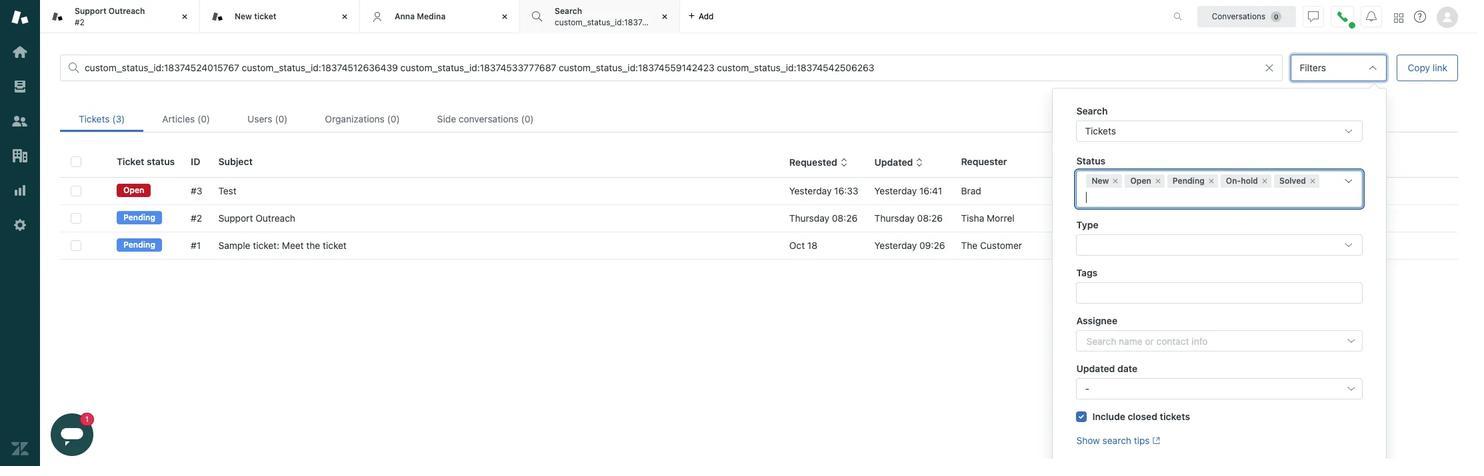 Task type: vqa. For each thing, say whether or not it's contained in the screenshot.
first (GMT- from the bottom of the page
no



Task type: locate. For each thing, give the bounding box(es) containing it.
status
[[147, 156, 175, 167]]

thursday 08:26 down yesterday 16:33
[[789, 213, 858, 224]]

search up custom_status_id:18374524015767
[[555, 6, 582, 16]]

1 horizontal spatial updated
[[1076, 363, 1115, 375]]

08:26 down 16:41
[[917, 213, 943, 224]]

#1
[[191, 240, 201, 251]]

customer
[[980, 240, 1022, 251]]

support inside support outreach #2
[[75, 6, 106, 16]]

support outreach
[[218, 213, 295, 224]]

remove image inside new option
[[1112, 177, 1120, 185]]

1 remove image from the left
[[1207, 177, 1215, 185]]

row containing #3
[[60, 178, 1458, 205]]

#3
[[191, 185, 202, 197]]

0 vertical spatial #2
[[75, 17, 85, 27]]

yesterday down 'requested'
[[789, 185, 832, 197]]

organizations (0) tab
[[306, 106, 418, 132]]

reporting image
[[11, 182, 29, 199]]

1 (0) from the left
[[197, 113, 210, 125]]

views image
[[11, 78, 29, 95]]

0 vertical spatial pending
[[1173, 176, 1205, 186]]

remove image for pending
[[1207, 177, 1215, 185]]

get started image
[[11, 43, 29, 61]]

pending inside option
[[1173, 176, 1205, 186]]

0 horizontal spatial remove image
[[1112, 177, 1120, 185]]

(0) right "conversations"
[[521, 113, 534, 125]]

tabs tab list
[[40, 0, 1245, 33]]

thursday up 18
[[789, 213, 829, 224]]

updated
[[874, 157, 913, 168], [1076, 363, 1115, 375]]

(3)
[[112, 113, 125, 125]]

2 remove image from the left
[[1261, 177, 1269, 185]]

yesterday 16:41
[[874, 185, 942, 197]]

custom_status_id:18374542506263
[[1108, 17, 1245, 27]]

3 (0) from the left
[[387, 113, 400, 125]]

outreach left close icon
[[109, 6, 145, 16]]

0 horizontal spatial 08:26
[[832, 213, 858, 224]]

articles (0) tab
[[144, 106, 229, 132]]

2 (0) from the left
[[275, 113, 288, 125]]

zendesk image
[[11, 441, 29, 458]]

0 horizontal spatial open
[[123, 186, 144, 196]]

search inside search custom_status_id:18374524015767 custom_status_id:18374512636439 custom_status_id:18374533777687 custom_status_id:18374559142423 custom_status_id:18374542506263
[[555, 6, 582, 16]]

remove image left open 'option'
[[1112, 177, 1120, 185]]

outreach inside support outreach #2
[[109, 6, 145, 16]]

open down the ticket
[[123, 186, 144, 196]]

remove image for open
[[1154, 177, 1162, 185]]

copy
[[1408, 62, 1430, 73]]

yesterday for yesterday 16:33
[[789, 185, 832, 197]]

3 remove image from the left
[[1309, 177, 1317, 185]]

thursday down yesterday 16:41
[[874, 213, 915, 224]]

tickets for tickets
[[1085, 125, 1116, 137]]

new
[[235, 11, 252, 21], [1092, 176, 1109, 186]]

updated date
[[1076, 363, 1138, 375]]

tickets (3)
[[79, 113, 125, 125]]

sample
[[218, 240, 250, 251]]

1 horizontal spatial remove image
[[1154, 177, 1162, 185]]

remove image right solved at the top right of page
[[1309, 177, 1317, 185]]

-
[[1085, 383, 1089, 395]]

include closed tickets
[[1092, 411, 1190, 423]]

close image inside tab
[[658, 10, 671, 23]]

- button
[[1076, 379, 1363, 400]]

remove image right hold
[[1261, 177, 1269, 185]]

outreach up sample ticket: meet the ticket
[[255, 213, 295, 224]]

Assignee field
[[1086, 335, 1337, 348]]

ticket inside 'row'
[[323, 240, 347, 251]]

1 remove image from the left
[[1112, 177, 1120, 185]]

(0) right organizations on the left
[[387, 113, 400, 125]]

0 horizontal spatial new
[[235, 11, 252, 21]]

0 horizontal spatial remove image
[[1207, 177, 1215, 185]]

search up status
[[1076, 105, 1108, 117]]

new ticket
[[235, 11, 276, 21]]

requested
[[789, 157, 837, 168]]

#2
[[75, 17, 85, 27], [191, 213, 202, 224]]

close image for new ticket
[[338, 10, 351, 23]]

pending
[[1173, 176, 1205, 186], [123, 213, 155, 223], [123, 240, 155, 250]]

ticket inside tab
[[254, 11, 276, 21]]

1 horizontal spatial search
[[1076, 105, 1108, 117]]

updated for updated button
[[874, 157, 913, 168]]

assignee element
[[1076, 331, 1363, 352]]

remove image inside on-hold option
[[1261, 177, 1269, 185]]

search
[[555, 6, 582, 16], [1076, 105, 1108, 117]]

open inside 'row'
[[123, 186, 144, 196]]

main element
[[0, 0, 40, 467]]

0 vertical spatial search
[[555, 6, 582, 16]]

0 horizontal spatial search
[[555, 6, 582, 16]]

1 row from the top
[[60, 178, 1458, 205]]

hold
[[1241, 176, 1258, 186]]

open inside 'option'
[[1130, 176, 1151, 186]]

0 horizontal spatial thursday 08:26
[[789, 213, 858, 224]]

1 08:26 from the left
[[832, 213, 858, 224]]

yesterday
[[789, 185, 832, 197], [874, 185, 917, 197], [874, 240, 917, 251]]

0 horizontal spatial close image
[[338, 10, 351, 23]]

0 vertical spatial tickets
[[79, 113, 110, 125]]

add button
[[680, 0, 722, 33]]

1 vertical spatial #2
[[191, 213, 202, 224]]

thursday
[[789, 213, 829, 224], [874, 213, 915, 224]]

test
[[218, 185, 237, 197]]

0 horizontal spatial outreach
[[109, 6, 145, 16]]

1 horizontal spatial open
[[1130, 176, 1151, 186]]

0 horizontal spatial #2
[[75, 17, 85, 27]]

updated for updated date
[[1076, 363, 1115, 375]]

remove image for on-hold
[[1261, 177, 1269, 185]]

1 horizontal spatial 08:26
[[917, 213, 943, 224]]

show
[[1076, 435, 1100, 447]]

1 horizontal spatial outreach
[[255, 213, 295, 224]]

customers image
[[11, 113, 29, 130]]

remove image
[[1207, 177, 1215, 185], [1261, 177, 1269, 185], [1309, 177, 1317, 185]]

08:26
[[832, 213, 858, 224], [917, 213, 943, 224]]

(0)
[[197, 113, 210, 125], [275, 113, 288, 125], [387, 113, 400, 125], [521, 113, 534, 125]]

2 tab from the left
[[520, 0, 1245, 33]]

remove image inside solved 'option'
[[1309, 177, 1317, 185]]

yesterday down updated button
[[874, 185, 917, 197]]

3 close image from the left
[[658, 10, 671, 23]]

(0) for users (0)
[[275, 113, 288, 125]]

0 vertical spatial ticket
[[254, 11, 276, 21]]

tab containing search
[[520, 0, 1245, 33]]

(0) for articles (0)
[[197, 113, 210, 125]]

2 horizontal spatial remove image
[[1309, 177, 1317, 185]]

1 horizontal spatial new
[[1092, 176, 1109, 186]]

new inside option
[[1092, 176, 1109, 186]]

filters button
[[1291, 55, 1387, 81]]

new right close icon
[[235, 11, 252, 21]]

remove image
[[1112, 177, 1120, 185], [1154, 177, 1162, 185]]

#2 down #3
[[191, 213, 202, 224]]

1 horizontal spatial remove image
[[1261, 177, 1269, 185]]

4 (0) from the left
[[521, 113, 534, 125]]

sample ticket: meet the ticket
[[218, 240, 347, 251]]

1 vertical spatial search
[[1076, 105, 1108, 117]]

2 close image from the left
[[498, 10, 511, 23]]

outreach
[[109, 6, 145, 16], [255, 213, 295, 224]]

row
[[60, 178, 1458, 205], [60, 205, 1458, 232], [60, 232, 1458, 260]]

1 vertical spatial tickets
[[1085, 125, 1116, 137]]

remove image inside the "pending" option
[[1207, 177, 1215, 185]]

tickets inside dropdown button
[[1085, 125, 1116, 137]]

show search tips
[[1076, 435, 1150, 447]]

2 remove image from the left
[[1154, 177, 1162, 185]]

zendesk products image
[[1394, 13, 1403, 22]]

remove image inside open 'option'
[[1154, 177, 1162, 185]]

organizations
[[325, 113, 385, 125]]

1 vertical spatial new
[[1092, 176, 1109, 186]]

1 vertical spatial outreach
[[255, 213, 295, 224]]

2 vertical spatial pending
[[123, 240, 155, 250]]

yesterday for yesterday 16:41
[[874, 185, 917, 197]]

type element
[[1076, 235, 1363, 256]]

users (0)
[[247, 113, 288, 125]]

1 horizontal spatial close image
[[498, 10, 511, 23]]

1 vertical spatial updated
[[1076, 363, 1115, 375]]

remove image for solved
[[1309, 177, 1317, 185]]

ticket
[[254, 11, 276, 21], [323, 240, 347, 251]]

morrel
[[987, 213, 1015, 224]]

1 close image from the left
[[338, 10, 351, 23]]

Tags field
[[1086, 287, 1350, 300]]

oct 18
[[789, 240, 817, 251]]

copy link button
[[1397, 55, 1458, 81]]

remove image left the "pending" option
[[1154, 177, 1162, 185]]

custom_status_id:18374559142423
[[969, 17, 1105, 27]]

anna medina
[[395, 11, 446, 21]]

0 horizontal spatial ticket
[[254, 11, 276, 21]]

16:41
[[919, 185, 942, 197]]

#2 inside support outreach #2
[[75, 17, 85, 27]]

link
[[1433, 62, 1447, 73]]

08:26 down 16:33
[[832, 213, 858, 224]]

anna
[[395, 11, 415, 21]]

close image inside new ticket tab
[[338, 10, 351, 23]]

pending for thursday 08:26
[[123, 213, 155, 223]]

get help image
[[1414, 11, 1426, 23]]

updated button
[[874, 157, 924, 169]]

(opens in a new tab) image
[[1150, 438, 1160, 445]]

1 vertical spatial ticket
[[323, 240, 347, 251]]

medina
[[417, 11, 446, 21]]

tab
[[40, 0, 200, 33], [520, 0, 1245, 33]]

(0) right the users
[[275, 113, 288, 125]]

requested button
[[789, 157, 848, 169]]

yesterday left 09:26
[[874, 240, 917, 251]]

1 horizontal spatial thursday 08:26
[[874, 213, 943, 224]]

thursday 08:26 down yesterday 16:41
[[874, 213, 943, 224]]

0 vertical spatial new
[[235, 11, 252, 21]]

2 row from the top
[[60, 205, 1458, 232]]

pending down ticket status
[[123, 213, 155, 223]]

notifications image
[[1366, 11, 1377, 22]]

new down status
[[1092, 176, 1109, 186]]

updated up yesterday 16:41
[[874, 157, 913, 168]]

solved
[[1279, 176, 1306, 186]]

solved option
[[1274, 175, 1319, 188]]

oct
[[789, 240, 805, 251]]

16:33
[[834, 185, 858, 197]]

button displays agent's chat status as invisible. image
[[1308, 11, 1319, 22]]

2 horizontal spatial close image
[[658, 10, 671, 23]]

updated up -
[[1076, 363, 1115, 375]]

updated inside button
[[874, 157, 913, 168]]

pending up status field
[[1173, 176, 1205, 186]]

side conversations (0) tab
[[418, 106, 552, 132]]

close image inside anna medina tab
[[498, 10, 511, 23]]

new for new
[[1092, 176, 1109, 186]]

copy link
[[1408, 62, 1447, 73]]

outreach for support outreach
[[255, 213, 295, 224]]

tickets (3) tab
[[60, 106, 144, 132]]

row containing #1
[[60, 232, 1458, 260]]

18
[[807, 240, 817, 251]]

3 row from the top
[[60, 232, 1458, 260]]

1 horizontal spatial thursday
[[874, 213, 915, 224]]

tickets up status
[[1085, 125, 1116, 137]]

closed
[[1128, 411, 1157, 423]]

tickets left (3)
[[79, 113, 110, 125]]

tickets for tickets (3)
[[79, 113, 110, 125]]

1 horizontal spatial tickets
[[1085, 125, 1116, 137]]

outreach inside support outreach link
[[255, 213, 295, 224]]

09:26
[[919, 240, 945, 251]]

remove image up status field
[[1207, 177, 1215, 185]]

support
[[75, 6, 106, 16], [1266, 185, 1300, 197], [218, 213, 253, 224], [1266, 213, 1300, 224]]

yesterday 16:33
[[789, 185, 858, 197]]

0 horizontal spatial updated
[[874, 157, 913, 168]]

id
[[191, 156, 200, 167]]

1 tab from the left
[[40, 0, 200, 33]]

close image
[[338, 10, 351, 23], [498, 10, 511, 23], [658, 10, 671, 23]]

0 vertical spatial updated
[[874, 157, 913, 168]]

0 horizontal spatial thursday
[[789, 213, 829, 224]]

1 horizontal spatial ticket
[[323, 240, 347, 251]]

#2 right the zendesk support "image"
[[75, 17, 85, 27]]

thursday 08:26
[[789, 213, 858, 224], [874, 213, 943, 224]]

tab list
[[60, 106, 1458, 133]]

(0) right articles
[[197, 113, 210, 125]]

0 vertical spatial outreach
[[109, 6, 145, 16]]

1 horizontal spatial tab
[[520, 0, 1245, 33]]

0 horizontal spatial tab
[[40, 0, 200, 33]]

1 vertical spatial pending
[[123, 213, 155, 223]]

new inside tab
[[235, 11, 252, 21]]

support outreach link
[[218, 212, 295, 225]]

tickets inside tab
[[79, 113, 110, 125]]

0 horizontal spatial tickets
[[79, 113, 110, 125]]

open right new option at top right
[[1130, 176, 1151, 186]]

pending left #1 on the bottom
[[123, 240, 155, 250]]

tickets
[[79, 113, 110, 125], [1085, 125, 1116, 137]]

1 horizontal spatial #2
[[191, 213, 202, 224]]



Task type: describe. For each thing, give the bounding box(es) containing it.
group
[[1266, 156, 1293, 167]]

tisha morrel
[[961, 213, 1015, 224]]

on-hold option
[[1221, 175, 1271, 188]]

on-
[[1226, 176, 1241, 186]]

tisha
[[961, 213, 984, 224]]

pending option
[[1167, 175, 1218, 188]]

test link
[[218, 185, 237, 198]]

tab containing support outreach
[[40, 0, 200, 33]]

custom_status_id:18374533777687
[[831, 17, 967, 27]]

yesterday 09:26
[[874, 240, 945, 251]]

status element
[[1076, 171, 1363, 208]]

open option
[[1125, 175, 1165, 188]]

zendesk support image
[[11, 9, 29, 26]]

requester
[[961, 156, 1007, 167]]

show search tips link
[[1076, 435, 1160, 447]]

organizations (0)
[[325, 113, 400, 125]]

1 thursday 08:26 from the left
[[789, 213, 858, 224]]

conversations button
[[1197, 6, 1296, 27]]

articles (0)
[[162, 113, 210, 125]]

close image
[[178, 10, 191, 23]]

Type field
[[1086, 239, 1334, 252]]

anna medina tab
[[360, 0, 520, 33]]

tab list containing tickets (3)
[[60, 106, 1458, 133]]

brad
[[961, 185, 981, 197]]

side conversations (0)
[[437, 113, 534, 125]]

2 thursday from the left
[[874, 213, 915, 224]]

type
[[1076, 219, 1098, 231]]

new for new ticket
[[235, 11, 252, 21]]

close image for anna medina
[[498, 10, 511, 23]]

tips
[[1134, 435, 1150, 447]]

the
[[961, 240, 978, 251]]

outreach for support outreach #2
[[109, 6, 145, 16]]

filters
[[1300, 62, 1326, 73]]

search for search
[[1076, 105, 1108, 117]]

status
[[1076, 155, 1106, 167]]

ticket:
[[253, 240, 279, 251]]

articles
[[162, 113, 195, 125]]

include
[[1092, 411, 1125, 423]]

conversations
[[459, 113, 519, 125]]

users
[[247, 113, 272, 125]]

subject
[[218, 156, 253, 167]]

ticket
[[117, 156, 144, 167]]

search for search custom_status_id:18374524015767 custom_status_id:18374512636439 custom_status_id:18374533777687 custom_status_id:18374559142423 custom_status_id:18374542506263
[[555, 6, 582, 16]]

sample ticket: meet the ticket link
[[218, 239, 347, 253]]

conversations
[[1212, 11, 1266, 21]]

meet
[[282, 240, 304, 251]]

tags
[[1076, 267, 1098, 279]]

custom_status_id:18374512636439
[[692, 17, 829, 27]]

on-hold
[[1226, 176, 1258, 186]]

yesterday for yesterday 09:26
[[874, 240, 917, 251]]

new option
[[1086, 175, 1122, 188]]

organizations image
[[11, 147, 29, 165]]

(0) for organizations (0)
[[387, 113, 400, 125]]

users (0) tab
[[229, 106, 306, 132]]

add
[[699, 11, 714, 21]]

custom_status_id:18374524015767
[[555, 17, 690, 27]]

1 thursday from the left
[[789, 213, 829, 224]]

row containing #2
[[60, 205, 1458, 232]]

2 thursday 08:26 from the left
[[874, 213, 943, 224]]

side
[[437, 113, 456, 125]]

admin image
[[11, 217, 29, 234]]

Status field
[[1086, 191, 1334, 204]]

search custom_status_id:18374524015767 custom_status_id:18374512636439 custom_status_id:18374533777687 custom_status_id:18374559142423 custom_status_id:18374542506263
[[555, 6, 1245, 27]]

search
[[1103, 435, 1131, 447]]

tickets button
[[1076, 121, 1363, 142]]

support outreach #2
[[75, 6, 145, 27]]

ticket status
[[117, 156, 175, 167]]

clear search image
[[1264, 63, 1275, 73]]

tickets
[[1160, 411, 1190, 423]]

2 08:26 from the left
[[917, 213, 943, 224]]

pending for oct 18
[[123, 240, 155, 250]]

date
[[1117, 363, 1138, 375]]

new ticket tab
[[200, 0, 360, 33]]

assignee
[[1076, 315, 1117, 327]]

remove image for new
[[1112, 177, 1120, 185]]

the customer
[[961, 240, 1022, 251]]

the
[[306, 240, 320, 251]]

Search: text field
[[85, 62, 1274, 74]]



